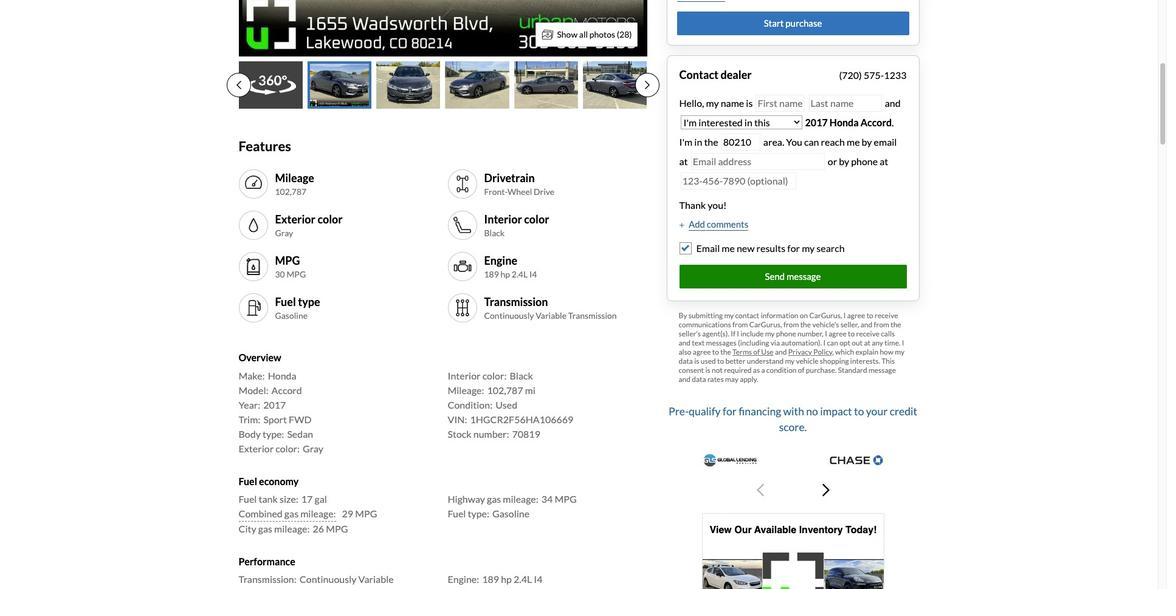 Task type: vqa. For each thing, say whether or not it's contained in the screenshot.


Task type: locate. For each thing, give the bounding box(es) containing it.
0 vertical spatial me
[[847, 136, 860, 148]]

mileage: down gal
[[301, 508, 336, 520]]

black up engine
[[484, 228, 505, 239]]

sedan
[[287, 429, 313, 440]]

0 vertical spatial receive
[[875, 311, 899, 321]]

also
[[679, 348, 692, 357]]

0 vertical spatial interior
[[484, 213, 522, 226]]

2.4l down engine
[[512, 270, 528, 280]]

size:
[[280, 494, 299, 505]]

type: inside highway gas mileage: 34 mpg fuel type: gasoline
[[468, 508, 490, 520]]

2017 up sport
[[264, 399, 286, 411]]

better
[[726, 357, 746, 366]]

1 horizontal spatial agree
[[829, 330, 847, 339]]

my right include
[[766, 330, 775, 339]]

1 vertical spatial phone
[[777, 330, 797, 339]]

1 horizontal spatial at
[[865, 339, 871, 348]]

front-
[[484, 187, 508, 197]]

1 horizontal spatial continuously
[[484, 311, 534, 321]]

2017
[[806, 117, 828, 128], [264, 399, 286, 411]]

interior down front- on the left
[[484, 213, 522, 226]]

agent(s).
[[703, 330, 730, 339]]

gas down size:
[[285, 508, 299, 520]]

me
[[847, 136, 860, 148], [722, 243, 735, 254]]

mileage image
[[244, 175, 263, 194]]

interior inside the interior color: black mileage: 102,787 mi condition: used vin: 1hgcr2f56ha106669 stock number: 70819
[[448, 370, 481, 382]]

1 vertical spatial accord
[[272, 385, 302, 396]]

1 vertical spatial continuously
[[300, 574, 357, 586]]

continuously right the transmission image
[[484, 311, 534, 321]]

2.4l right engine:
[[514, 574, 532, 586]]

agree up ","
[[829, 330, 847, 339]]

privacy policy link
[[789, 348, 833, 357]]

mileage: left 34
[[503, 494, 539, 505]]

0 horizontal spatial honda
[[268, 370, 297, 382]]

1 vertical spatial hp
[[501, 574, 512, 586]]

financing
[[739, 406, 782, 418]]

189 right engine:
[[483, 574, 499, 586]]

0 horizontal spatial can
[[805, 136, 820, 148]]

1 vertical spatial of
[[798, 366, 805, 375]]

i4 for engine:
[[534, 574, 543, 586]]

1 horizontal spatial 102,787
[[488, 385, 523, 396]]

1 horizontal spatial can
[[828, 339, 839, 348]]

for right qualify
[[723, 406, 737, 418]]

by right or
[[839, 156, 850, 167]]

contact dealer
[[680, 68, 752, 82]]

view vehicle photo 3 image
[[377, 61, 441, 109]]

highway gas mileage: 34 mpg fuel type: gasoline
[[448, 494, 577, 520]]

0 vertical spatial exterior
[[275, 213, 316, 226]]

vehicle full photo image
[[239, 0, 647, 56]]

i right number,
[[825, 330, 828, 339]]

1 horizontal spatial black
[[510, 370, 533, 382]]

fuel for economy
[[239, 476, 257, 488]]

receive
[[875, 311, 899, 321], [857, 330, 880, 339]]

data down "text"
[[679, 357, 693, 366]]

0 horizontal spatial accord
[[272, 385, 302, 396]]

1 horizontal spatial honda
[[830, 117, 859, 128]]

start
[[764, 18, 784, 29]]

message
[[787, 271, 821, 282], [869, 366, 897, 375]]

of left use
[[754, 348, 760, 357]]

to right the seller, on the right bottom of page
[[867, 311, 874, 321]]

highway
[[448, 494, 485, 505]]

at
[[680, 156, 688, 167], [880, 156, 889, 167], [865, 339, 871, 348]]

show all photos (28) link
[[536, 22, 638, 47]]

honda inside "make: honda model: accord year: 2017 trim: sport fwd body type: sedan exterior color: gray"
[[268, 370, 297, 382]]

2017 inside "make: honda model: accord year: 2017 trim: sport fwd body type: sedan exterior color: gray"
[[264, 399, 286, 411]]

apply.
[[740, 375, 759, 384]]

my left "vehicle"
[[786, 357, 795, 366]]

1 vertical spatial transmission
[[569, 311, 617, 321]]

agree up "out" on the right
[[848, 311, 866, 321]]

0 vertical spatial phone
[[852, 156, 878, 167]]

reach
[[821, 136, 845, 148]]

gray inside "make: honda model: accord year: 2017 trim: sport fwd body type: sedan exterior color: gray"
[[303, 443, 324, 455]]

1 vertical spatial by
[[839, 156, 850, 167]]

189 down engine
[[484, 270, 499, 280]]

0 vertical spatial 189
[[484, 270, 499, 280]]

transmission
[[484, 295, 548, 309], [569, 311, 617, 321], [239, 589, 294, 590]]

exterior
[[275, 213, 316, 226], [239, 443, 274, 455]]

at inside area. you can reach me by email at
[[680, 156, 688, 167]]

1 vertical spatial interior
[[448, 370, 481, 382]]

tab list
[[227, 61, 660, 109]]

1 vertical spatial gas
[[285, 508, 299, 520]]

accord up sport
[[272, 385, 302, 396]]

0 vertical spatial black
[[484, 228, 505, 239]]

at right "out" on the right
[[865, 339, 871, 348]]

0 vertical spatial hp
[[501, 270, 510, 280]]

0 vertical spatial by
[[862, 136, 873, 148]]

0 vertical spatial 2.4l
[[512, 270, 528, 280]]

for right "results"
[[788, 243, 800, 254]]

receive up the calls at the bottom
[[875, 311, 899, 321]]

can right you
[[805, 136, 820, 148]]

type: down the highway
[[468, 508, 490, 520]]

1 horizontal spatial phone
[[852, 156, 878, 167]]

by left email
[[862, 136, 873, 148]]

1 vertical spatial color:
[[276, 443, 300, 455]]

0 vertical spatial 102,787
[[275, 187, 307, 197]]

show
[[557, 29, 578, 40]]

text
[[692, 339, 705, 348]]

3 from from the left
[[874, 321, 890, 330]]

data left rates
[[692, 375, 707, 384]]

honda
[[830, 117, 859, 128], [268, 370, 297, 382]]

chevron left image
[[757, 483, 764, 498]]

2 horizontal spatial is
[[746, 97, 753, 109]]

interior inside interior color black
[[484, 213, 522, 226]]

0 vertical spatial color:
[[483, 370, 507, 382]]

hp for engine
[[501, 270, 510, 280]]

0 vertical spatial type:
[[263, 429, 284, 440]]

black up mi
[[510, 370, 533, 382]]

0 horizontal spatial type:
[[263, 429, 284, 440]]

type: down sport
[[263, 429, 284, 440]]

seller,
[[841, 321, 860, 330]]

1 horizontal spatial variable
[[536, 311, 567, 321]]

189 inside engine 189 hp 2.4l i4
[[484, 270, 499, 280]]

and right use
[[775, 348, 787, 357]]

me left new
[[722, 243, 735, 254]]

city
[[239, 524, 257, 535]]

of down privacy
[[798, 366, 805, 375]]

1 vertical spatial receive
[[857, 330, 880, 339]]

phone down email
[[852, 156, 878, 167]]

fuel down the highway
[[448, 508, 466, 520]]

phone
[[852, 156, 878, 167], [777, 330, 797, 339]]

fuel left the economy
[[239, 476, 257, 488]]

exterior inside "make: honda model: accord year: 2017 trim: sport fwd body type: sedan exterior color: gray"
[[239, 443, 274, 455]]

color: up used
[[483, 370, 507, 382]]

fuel inside "fuel type gasoline"
[[275, 295, 296, 309]]

1 vertical spatial variable
[[359, 574, 394, 586]]

can left the opt
[[828, 339, 839, 348]]

receive up explain
[[857, 330, 880, 339]]

(720) 575-1233
[[840, 69, 907, 81]]

hp for engine:
[[501, 574, 512, 586]]

qualify
[[689, 406, 721, 418]]

2 from from the left
[[784, 321, 799, 330]]

start purchase button
[[677, 12, 910, 35]]

hp right engine:
[[501, 574, 512, 586]]

to down agent(s).
[[713, 348, 720, 357]]

0 horizontal spatial for
[[723, 406, 737, 418]]

i right if
[[737, 330, 740, 339]]

2 horizontal spatial from
[[874, 321, 890, 330]]

i right vehicle's
[[844, 311, 846, 321]]

and down also on the bottom right
[[679, 375, 691, 384]]

mpg inside highway gas mileage: 34 mpg fuel type: gasoline
[[555, 494, 577, 505]]

to left 'your'
[[855, 406, 865, 418]]

color inside interior color black
[[524, 213, 550, 226]]

exterior down body
[[239, 443, 274, 455]]

mpg right the 29
[[355, 508, 377, 520]]

your
[[867, 406, 888, 418]]

1 vertical spatial 189
[[483, 574, 499, 586]]

0 vertical spatial for
[[788, 243, 800, 254]]

cargurus,
[[810, 311, 843, 321], [750, 321, 783, 330]]

102,787 down mileage
[[275, 187, 307, 197]]

continuously inside the transmission continuously variable transmission
[[484, 311, 534, 321]]

1 vertical spatial data
[[692, 375, 707, 384]]

2 vertical spatial agree
[[693, 348, 711, 357]]

from up the (including
[[733, 321, 748, 330]]

102,787 up used
[[488, 385, 523, 396]]

and up .
[[883, 97, 901, 109]]

color for interior color
[[524, 213, 550, 226]]

black
[[484, 228, 505, 239], [510, 370, 533, 382]]

0 vertical spatial accord
[[861, 117, 892, 128]]

0 vertical spatial honda
[[830, 117, 859, 128]]

which
[[836, 348, 855, 357]]

interior up mileage:
[[448, 370, 481, 382]]

0 horizontal spatial from
[[733, 321, 748, 330]]

from
[[733, 321, 748, 330], [784, 321, 799, 330], [874, 321, 890, 330]]

.
[[892, 117, 894, 128]]

1 horizontal spatial from
[[784, 321, 799, 330]]

1 vertical spatial 2017
[[264, 399, 286, 411]]

from left on at the bottom of the page
[[784, 321, 799, 330]]

consent
[[679, 366, 704, 375]]

send
[[766, 271, 785, 282]]

and
[[883, 97, 901, 109], [861, 321, 873, 330], [679, 339, 691, 348], [775, 348, 787, 357], [679, 375, 691, 384]]

the inside . i'm in the
[[705, 136, 719, 148]]

gas
[[487, 494, 501, 505], [285, 508, 299, 520], [258, 524, 273, 535]]

i'm
[[680, 136, 693, 148]]

i
[[844, 311, 846, 321], [737, 330, 740, 339], [825, 330, 828, 339], [824, 339, 826, 348], [903, 339, 905, 348]]

1 vertical spatial gasoline
[[493, 508, 530, 520]]

2.4l for engine:
[[514, 574, 532, 586]]

gal
[[315, 494, 327, 505]]

thank you!
[[680, 199, 727, 211]]

1 vertical spatial agree
[[829, 330, 847, 339]]

0 horizontal spatial message
[[787, 271, 821, 282]]

opt
[[840, 339, 851, 348]]

0 horizontal spatial gray
[[275, 228, 293, 239]]

1 vertical spatial 2.4l
[[514, 574, 532, 586]]

hp inside engine 189 hp 2.4l i4
[[501, 270, 510, 280]]

0 horizontal spatial variable
[[359, 574, 394, 586]]

or
[[828, 156, 838, 167]]

combined
[[239, 508, 283, 520]]

to right used
[[718, 357, 724, 366]]

type:
[[263, 429, 284, 440], [468, 508, 490, 520]]

black inside interior color black
[[484, 228, 505, 239]]

engine:
[[448, 574, 479, 586]]

gas right the highway
[[487, 494, 501, 505]]

color inside exterior color gray
[[318, 213, 343, 226]]

1 vertical spatial exterior
[[239, 443, 274, 455]]

26
[[313, 524, 324, 535]]

contact
[[736, 311, 760, 321]]

is right name
[[746, 97, 753, 109]]

number:
[[474, 429, 509, 440]]

is left not at right
[[706, 366, 711, 375]]

gas down the combined
[[258, 524, 273, 535]]

1 color from the left
[[318, 213, 343, 226]]

mileage 102,787
[[275, 171, 314, 197]]

view vehicle photo 5 image
[[514, 61, 579, 109]]

mpg 30 mpg
[[275, 254, 306, 280]]

any
[[872, 339, 884, 348]]

message down how
[[869, 366, 897, 375]]

Zip code field
[[722, 134, 761, 151]]

black for color
[[484, 228, 505, 239]]

accord inside "make: honda model: accord year: 2017 trim: sport fwd body type: sedan exterior color: gray"
[[272, 385, 302, 396]]

the up time.
[[891, 321, 902, 330]]

exterior inside exterior color gray
[[275, 213, 316, 226]]

0 horizontal spatial at
[[680, 156, 688, 167]]

the left terms
[[721, 348, 732, 357]]

gray
[[275, 228, 293, 239], [303, 443, 324, 455]]

overview
[[239, 352, 281, 364]]

fuel left type at the left bottom
[[275, 295, 296, 309]]

accord up email
[[861, 117, 892, 128]]

from up any
[[874, 321, 890, 330]]

0 vertical spatial agree
[[848, 311, 866, 321]]

my right how
[[895, 348, 905, 357]]

0 horizontal spatial interior
[[448, 370, 481, 382]]

1 horizontal spatial color
[[524, 213, 550, 226]]

honda down overview
[[268, 370, 297, 382]]

0 vertical spatial mileage:
[[503, 494, 539, 505]]

variable inside the transmission continuously variable transmission
[[536, 311, 567, 321]]

mpg right 34
[[555, 494, 577, 505]]

1 vertical spatial gray
[[303, 443, 324, 455]]

interior
[[484, 213, 522, 226], [448, 370, 481, 382]]

0 horizontal spatial agree
[[693, 348, 711, 357]]

honda down last name 'field' at the top of the page
[[830, 117, 859, 128]]

agree right also on the bottom right
[[693, 348, 711, 357]]

0 horizontal spatial by
[[839, 156, 850, 167]]

0 horizontal spatial color:
[[276, 443, 300, 455]]

2 vertical spatial transmission
[[239, 589, 294, 590]]

at down email
[[880, 156, 889, 167]]

mpg up 30
[[275, 254, 300, 268]]

1 horizontal spatial interior
[[484, 213, 522, 226]]

terms
[[733, 348, 752, 357]]

me inside area. you can reach me by email at
[[847, 136, 860, 148]]

the right in
[[705, 136, 719, 148]]

score.
[[780, 422, 807, 434]]

hello,
[[680, 97, 705, 109]]

hp down engine
[[501, 270, 510, 280]]

for inside pre-qualify for financing with no impact to your credit score.
[[723, 406, 737, 418]]

0 horizontal spatial 2017
[[264, 399, 286, 411]]

privacy
[[789, 348, 813, 357]]

1 vertical spatial for
[[723, 406, 737, 418]]

comments
[[707, 219, 749, 230]]

0 horizontal spatial black
[[484, 228, 505, 239]]

exterior down mileage 102,787
[[275, 213, 316, 226]]

2.4l inside engine 189 hp 2.4l i4
[[512, 270, 528, 280]]

0 horizontal spatial exterior
[[239, 443, 274, 455]]

phone up the terms of use and privacy policy at the bottom
[[777, 330, 797, 339]]

0 horizontal spatial continuously
[[300, 574, 357, 586]]

mileage: left 26
[[274, 524, 310, 535]]

color: inside the interior color: black mileage: 102,787 mi condition: used vin: 1hgcr2f56ha106669 stock number: 70819
[[483, 370, 507, 382]]

gray down sedan
[[303, 443, 324, 455]]

2017 up "reach"
[[806, 117, 828, 128]]

fuel up the combined
[[239, 494, 257, 505]]

exterior color gray
[[275, 213, 343, 239]]

seller's
[[679, 330, 701, 339]]

0 horizontal spatial gasoline
[[275, 311, 308, 321]]

my left contact
[[725, 311, 734, 321]]

mpg right 30
[[287, 270, 306, 280]]

cargurus, right on at the bottom of the page
[[810, 311, 843, 321]]

cargurus, up via
[[750, 321, 783, 330]]

fuel inside "fuel tank size: 17 gal combined gas mileage: 29 mpg city gas mileage: 26 mpg"
[[239, 494, 257, 505]]

2 vertical spatial gas
[[258, 524, 273, 535]]

1 horizontal spatial me
[[847, 136, 860, 148]]

2 color from the left
[[524, 213, 550, 226]]

color
[[318, 213, 343, 226], [524, 213, 550, 226]]

1 horizontal spatial color:
[[483, 370, 507, 382]]

features
[[239, 138, 291, 155]]

black inside the interior color: black mileage: 102,787 mi condition: used vin: 1hgcr2f56ha106669 stock number: 70819
[[510, 370, 533, 382]]

0 vertical spatial can
[[805, 136, 820, 148]]

i4 inside engine 189 hp 2.4l i4
[[530, 270, 537, 280]]

tank
[[259, 494, 278, 505]]

view vehicle photo 4 image
[[446, 61, 510, 109]]

2.4l
[[512, 270, 528, 280], [514, 574, 532, 586]]

fuel type gasoline
[[275, 295, 320, 321]]

color for exterior color
[[318, 213, 343, 226]]

may
[[726, 375, 739, 384]]

message right send
[[787, 271, 821, 282]]

1 horizontal spatial message
[[869, 366, 897, 375]]

a
[[762, 366, 766, 375]]

on
[[800, 311, 808, 321]]

color: down sedan
[[276, 443, 300, 455]]

is left used
[[695, 357, 700, 366]]

name
[[721, 97, 745, 109]]

in
[[695, 136, 703, 148]]

0 vertical spatial continuously
[[484, 311, 534, 321]]

0 vertical spatial i4
[[530, 270, 537, 280]]

area. you can reach me by email at
[[680, 136, 897, 167]]

1 horizontal spatial 2017
[[806, 117, 828, 128]]

0 horizontal spatial phone
[[777, 330, 797, 339]]

1 vertical spatial me
[[722, 243, 735, 254]]

continuously down 26
[[300, 574, 357, 586]]

1 vertical spatial type:
[[468, 508, 490, 520]]

add
[[689, 219, 706, 230]]

me up "or by phone at" at the top of the page
[[847, 136, 860, 148]]

start purchase
[[764, 18, 823, 29]]

mileage:
[[503, 494, 539, 505], [301, 508, 336, 520], [274, 524, 310, 535]]

0 vertical spatial gray
[[275, 228, 293, 239]]

gray right exterior color icon
[[275, 228, 293, 239]]

at down i'm
[[680, 156, 688, 167]]

Last name field
[[809, 95, 882, 112]]

0 horizontal spatial of
[[754, 348, 760, 357]]

Email address email field
[[691, 153, 825, 170]]

engine
[[484, 254, 518, 268]]

interior color image
[[453, 216, 472, 236]]

1 horizontal spatial gray
[[303, 443, 324, 455]]

1 horizontal spatial gas
[[285, 508, 299, 520]]

1 horizontal spatial of
[[798, 366, 805, 375]]



Task type: describe. For each thing, give the bounding box(es) containing it.
1233
[[885, 69, 907, 81]]

0 horizontal spatial gas
[[258, 524, 273, 535]]

time.
[[885, 339, 901, 348]]

the up automation). on the right bottom of page
[[801, 321, 811, 330]]

can inside area. you can reach me by email at
[[805, 136, 820, 148]]

i4 for engine
[[530, 270, 537, 280]]

prev page image
[[236, 81, 241, 90]]

wheel
[[508, 187, 532, 197]]

information
[[761, 311, 799, 321]]

honda for model:
[[268, 370, 297, 382]]

0 horizontal spatial is
[[695, 357, 700, 366]]

102,787 inside the interior color: black mileage: 102,787 mi condition: used vin: 1hgcr2f56ha106669 stock number: 70819
[[488, 385, 523, 396]]

with
[[784, 406, 805, 418]]

continuously inside continuously variable transmission
[[300, 574, 357, 586]]

this
[[882, 357, 895, 366]]

by inside area. you can reach me by email at
[[862, 136, 873, 148]]

stock
[[448, 429, 472, 440]]

First name field
[[756, 95, 805, 112]]

make:
[[239, 370, 265, 382]]

i left ","
[[824, 339, 826, 348]]

transmission continuously variable transmission
[[484, 295, 617, 321]]

economy
[[259, 476, 299, 488]]

(720)
[[840, 69, 862, 81]]

phone inside by submitting my contact information on cargurus, i agree to receive communications from cargurus, from the vehicle's seller, and from the seller's agent(s). if i include my phone number, i agree to receive calls and text messages (including via automation). i can opt out at any time. i also agree to the
[[777, 330, 797, 339]]

photos
[[590, 29, 616, 40]]

0 vertical spatial of
[[754, 348, 760, 357]]

and inside , which explain how my data is used to better understand my vehicle shopping interests. this consent is not required as a condition of purchase. standard message and data rates may apply.
[[679, 375, 691, 384]]

transmission inside continuously variable transmission
[[239, 589, 294, 590]]

submitting
[[689, 311, 723, 321]]

to up which on the right bottom of page
[[849, 330, 855, 339]]

terms of use and privacy policy
[[733, 348, 833, 357]]

make: honda model: accord year: 2017 trim: sport fwd body type: sedan exterior color: gray
[[239, 370, 324, 455]]

mi
[[525, 385, 536, 396]]

of inside , which explain how my data is used to better understand my vehicle shopping interests. this consent is not required as a condition of purchase. standard message and data rates may apply.
[[798, 366, 805, 375]]

gasoline inside highway gas mileage: 34 mpg fuel type: gasoline
[[493, 508, 530, 520]]

transmission image
[[453, 299, 472, 318]]

required
[[724, 366, 752, 375]]

you
[[787, 136, 803, 148]]

or by phone at
[[828, 156, 889, 167]]

not
[[712, 366, 723, 375]]

trim:
[[239, 414, 261, 426]]

variable inside continuously variable transmission
[[359, 574, 394, 586]]

messages
[[706, 339, 737, 348]]

2017 honda accord
[[806, 117, 892, 128]]

automation).
[[782, 339, 822, 348]]

fwd
[[289, 414, 312, 426]]

and right the seller, on the right bottom of page
[[861, 321, 873, 330]]

at inside by submitting my contact information on cargurus, i agree to receive communications from cargurus, from the vehicle's seller, and from the seller's agent(s). if i include my phone number, i agree to receive calls and text messages (including via automation). i can opt out at any time. i also agree to the
[[865, 339, 871, 348]]

17
[[302, 494, 313, 505]]

fuel for tank
[[239, 494, 257, 505]]

model:
[[239, 385, 269, 396]]

(28)
[[617, 29, 632, 40]]

2 horizontal spatial transmission
[[569, 311, 617, 321]]

advertisement region
[[702, 514, 885, 590]]

view vehicle photo 2 image
[[308, 61, 372, 109]]

0 vertical spatial transmission
[[484, 295, 548, 309]]

color: inside "make: honda model: accord year: 2017 trim: sport fwd body type: sedan exterior color: gray"
[[276, 443, 300, 455]]

next page image
[[645, 81, 650, 90]]

exterior color image
[[244, 216, 263, 236]]

1 horizontal spatial accord
[[861, 117, 892, 128]]

message inside button
[[787, 271, 821, 282]]

pre-
[[669, 406, 689, 418]]

black for color:
[[510, 370, 533, 382]]

type: inside "make: honda model: accord year: 2017 trim: sport fwd body type: sedan exterior color: gray"
[[263, 429, 284, 440]]

vehicle's
[[813, 321, 840, 330]]

pre-qualify for financing with no impact to your credit score. button
[[667, 399, 920, 509]]

chevron right image
[[823, 483, 830, 498]]

engine image
[[453, 258, 472, 277]]

mileage: inside highway gas mileage: 34 mpg fuel type: gasoline
[[503, 494, 539, 505]]

drivetrain
[[484, 171, 535, 185]]

189 for engine:
[[483, 574, 499, 586]]

mpg image
[[244, 258, 263, 277]]

,
[[833, 348, 834, 357]]

0 horizontal spatial cargurus,
[[750, 321, 783, 330]]

view vehicle photo 1 image
[[239, 61, 303, 109]]

interior for color
[[484, 213, 522, 226]]

vehicle
[[797, 357, 819, 366]]

as
[[754, 366, 760, 375]]

vin:
[[448, 414, 467, 426]]

, which explain how my data is used to better understand my vehicle shopping interests. this consent is not required as a condition of purchase. standard message and data rates may apply.
[[679, 348, 905, 384]]

mileage
[[275, 171, 314, 185]]

how
[[880, 348, 894, 357]]

message inside , which explain how my data is used to better understand my vehicle shopping interests. this consent is not required as a condition of purchase. standard message and data rates may apply.
[[869, 366, 897, 375]]

honda for accord
[[830, 117, 859, 128]]

send message button
[[680, 265, 907, 289]]

189 for engine
[[484, 270, 499, 280]]

email
[[874, 136, 897, 148]]

30
[[275, 270, 285, 280]]

fuel inside highway gas mileage: 34 mpg fuel type: gasoline
[[448, 508, 466, 520]]

email
[[697, 243, 720, 254]]

used
[[701, 357, 716, 366]]

rates
[[708, 375, 724, 384]]

to inside pre-qualify for financing with no impact to your credit score.
[[855, 406, 865, 418]]

2.4l for engine
[[512, 270, 528, 280]]

number,
[[798, 330, 824, 339]]

interior color black
[[484, 213, 550, 239]]

drivetrain image
[[453, 175, 472, 194]]

policy
[[814, 348, 833, 357]]

view vehicle photo 6 image
[[583, 61, 647, 109]]

my left search
[[802, 243, 815, 254]]

(including
[[738, 339, 770, 348]]

gas inside highway gas mileage: 34 mpg fuel type: gasoline
[[487, 494, 501, 505]]

1 horizontal spatial for
[[788, 243, 800, 254]]

continuously variable transmission
[[239, 574, 394, 590]]

show all photos (28)
[[557, 29, 632, 40]]

fuel type image
[[244, 299, 263, 318]]

calls
[[881, 330, 896, 339]]

engine 189 hp 2.4l i4
[[484, 254, 537, 280]]

dealer
[[721, 68, 752, 82]]

plus image
[[680, 223, 684, 229]]

fuel for type
[[275, 295, 296, 309]]

can inside by submitting my contact information on cargurus, i agree to receive communications from cargurus, from the vehicle's seller, and from the seller's agent(s). if i include my phone number, i agree to receive calls and text messages (including via automation). i can opt out at any time. i also agree to the
[[828, 339, 839, 348]]

type
[[298, 295, 320, 309]]

Phone (optional) telephone field
[[681, 173, 796, 190]]

interests.
[[851, 357, 881, 366]]

used
[[496, 399, 518, 411]]

gasoline inside "fuel type gasoline"
[[275, 311, 308, 321]]

send message
[[766, 271, 821, 282]]

shopping
[[820, 357, 849, 366]]

70819
[[512, 429, 541, 440]]

1 horizontal spatial cargurus,
[[810, 311, 843, 321]]

i right time.
[[903, 339, 905, 348]]

via
[[771, 339, 780, 348]]

1 vertical spatial mileage:
[[301, 508, 336, 520]]

to inside , which explain how my data is used to better understand my vehicle shopping interests. this consent is not required as a condition of purchase. standard message and data rates may apply.
[[718, 357, 724, 366]]

use
[[762, 348, 774, 357]]

credit
[[890, 406, 918, 418]]

all
[[580, 29, 588, 40]]

mpg right 26
[[326, 524, 348, 535]]

by
[[679, 311, 688, 321]]

1 from from the left
[[733, 321, 748, 330]]

purchase
[[786, 18, 823, 29]]

communications
[[679, 321, 732, 330]]

and left "text"
[[679, 339, 691, 348]]

new
[[737, 243, 755, 254]]

understand
[[747, 357, 784, 366]]

body
[[239, 429, 261, 440]]

1hgcr2f56ha106669
[[470, 414, 574, 426]]

575-
[[864, 69, 885, 81]]

email me new results for my search
[[697, 243, 845, 254]]

thank
[[680, 199, 706, 211]]

2 horizontal spatial agree
[[848, 311, 866, 321]]

my left name
[[706, 97, 719, 109]]

0 vertical spatial data
[[679, 357, 693, 366]]

interior for color:
[[448, 370, 481, 382]]

1 horizontal spatial is
[[706, 366, 711, 375]]

0 vertical spatial 2017
[[806, 117, 828, 128]]

102,787 inside mileage 102,787
[[275, 187, 307, 197]]

2 horizontal spatial at
[[880, 156, 889, 167]]

hello, my name is
[[680, 97, 755, 109]]

pre-qualify for financing with no impact to your credit score.
[[669, 406, 918, 434]]

0 horizontal spatial me
[[722, 243, 735, 254]]

performance
[[239, 556, 295, 568]]

2 vertical spatial mileage:
[[274, 524, 310, 535]]

explain
[[856, 348, 879, 357]]

contact
[[680, 68, 719, 82]]

gray inside exterior color gray
[[275, 228, 293, 239]]



